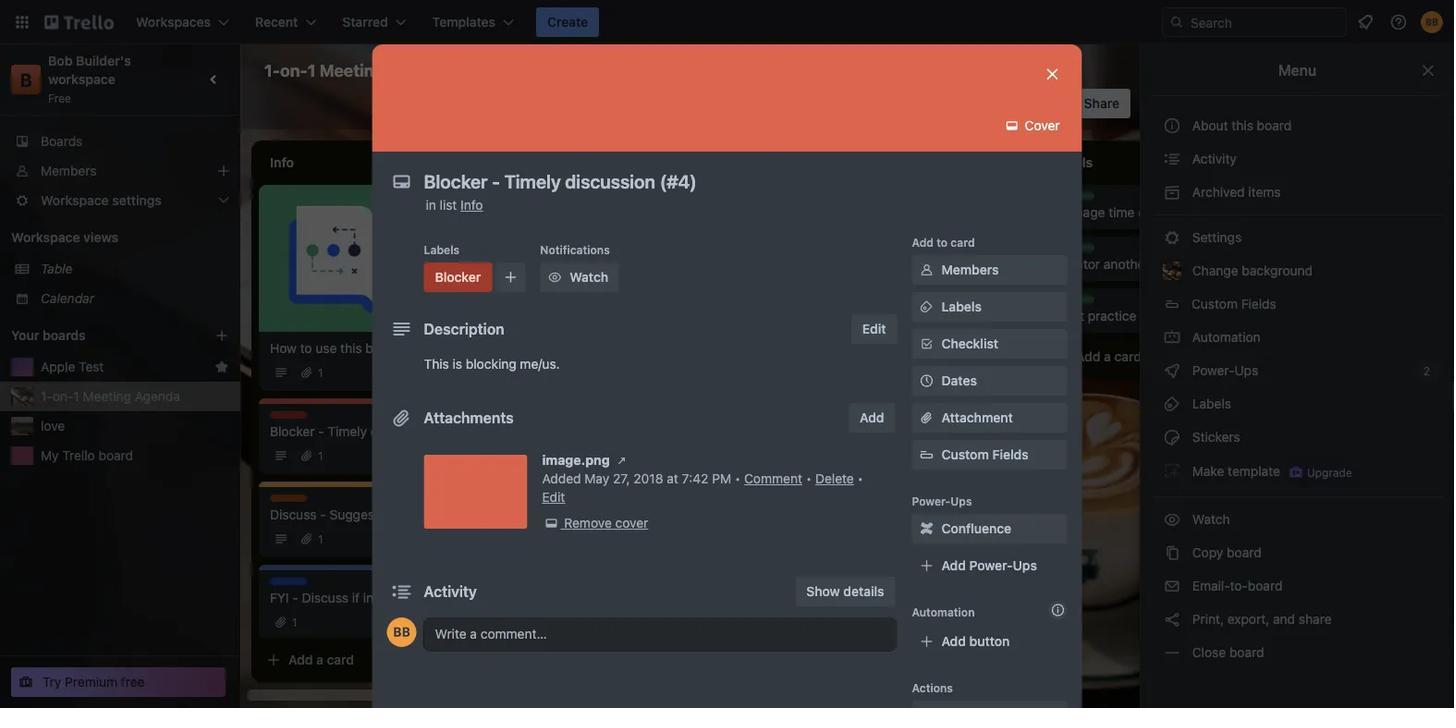 Task type: locate. For each thing, give the bounding box(es) containing it.
fields down the attachment button
[[992, 447, 1029, 462]]

to up feedback
[[937, 236, 948, 249]]

0 vertical spatial this
[[1232, 118, 1254, 133]]

sm image inside cover link
[[1003, 116, 1021, 135]]

in list info
[[426, 197, 483, 213]]

i
[[533, 345, 536, 361]]

sm image inside stickers link
[[1163, 428, 1182, 447]]

2 vertical spatial card
[[327, 652, 354, 668]]

edit inside button
[[862, 321, 886, 337]]

power-ups up stickers
[[1189, 363, 1262, 378]]

attachments
[[424, 409, 514, 427]]

1 horizontal spatial can
[[704, 205, 725, 220]]

1 vertical spatial color: orange, title: "discuss" element
[[270, 495, 312, 508]]

add button button
[[912, 627, 1067, 656]]

changes.
[[648, 364, 703, 379]]

labels
[[424, 243, 460, 256], [942, 299, 982, 314], [1189, 396, 1232, 411]]

blog
[[1140, 308, 1166, 324]]

0 horizontal spatial color: red, title: "blocker" element
[[270, 411, 310, 425]]

power- up confluence
[[912, 495, 951, 508]]

added may 27, 2018 at 7:42 pm
[[542, 471, 731, 486]]

watch
[[570, 270, 608, 285], [1189, 512, 1234, 527]]

Board name text field
[[255, 55, 458, 85]]

0 horizontal spatial members
[[41, 163, 97, 178]]

blocker inside blocker the team is stuck on x, how can we move forward?
[[533, 193, 573, 206]]

1 horizontal spatial custom fields button
[[1152, 289, 1443, 319]]

None text field
[[415, 165, 1025, 198]]

1 vertical spatial members link
[[912, 255, 1067, 285]]

email-
[[1192, 578, 1230, 594]]

blocker for blocker blocker - timely discussion (#4)
[[270, 412, 310, 425]]

share
[[1299, 612, 1332, 627]]

color: green, title: "goal" element for manage
[[1058, 192, 1095, 206]]

we right how
[[729, 205, 746, 220]]

apple test link
[[41, 358, 207, 376]]

we
[[729, 205, 746, 220], [572, 345, 589, 361], [730, 345, 746, 361]]

sm image inside the members link
[[918, 261, 936, 279]]

bob builder (bobbuilder40) image
[[1027, 91, 1053, 116], [387, 618, 417, 647]]

0 horizontal spatial add a card
[[288, 652, 354, 668]]

trello
[[62, 448, 95, 463]]

add a card down report?
[[814, 316, 879, 331]]

activity down about
[[1189, 151, 1237, 166]]

custom fields button for add to card
[[912, 446, 1067, 464]]

you
[[822, 257, 844, 272]]

color: red, title: "blocker" element left timely
[[270, 411, 310, 425]]

the
[[533, 205, 555, 220]]

create from template… image
[[998, 316, 1013, 331], [473, 653, 488, 668]]

the team is stuck on x, how can we move forward? link
[[533, 203, 747, 240]]

0 vertical spatial 1-on-1 meeting agenda
[[264, 60, 449, 80]]

the right for
[[681, 275, 700, 290]]

to for use
[[300, 341, 312, 356]]

add down color: blue, title: "fyi" element
[[288, 652, 313, 668]]

color: red, title: "blocker" element
[[533, 192, 573, 206], [424, 263, 492, 292], [270, 411, 310, 425]]

0 vertical spatial can
[[704, 205, 725, 220]]

custom fields down the attachment button
[[942, 447, 1029, 462]]

1 vertical spatial to
[[300, 341, 312, 356]]

on left x,
[[641, 205, 656, 220]]

the inside discuss i've drafted my goals for the next few months. any feedback?
[[681, 275, 700, 290]]

sm image for cover
[[1003, 116, 1021, 135]]

0 vertical spatial agenda
[[388, 60, 449, 80]]

1 inside 1-on-1 meeting agenda link
[[73, 389, 79, 404]]

board inside button
[[1257, 118, 1292, 133]]

on for feedback
[[977, 257, 992, 272]]

open information menu image
[[1390, 13, 1408, 31]]

0 horizontal spatial power-ups
[[912, 495, 972, 508]]

sm image for email-to-board
[[1163, 577, 1182, 595]]

0 horizontal spatial add a card button
[[259, 645, 466, 675]]

we inside blocker the team is stuck on x, how can we move forward?
[[729, 205, 746, 220]]

custom down change at the top of page
[[1192, 296, 1238, 312]]

1 vertical spatial if
[[352, 590, 360, 606]]

can right how
[[704, 205, 725, 220]]

the for next
[[681, 275, 700, 290]]

sm image inside archived items link
[[1163, 183, 1182, 202]]

0 vertical spatial is
[[592, 205, 602, 220]]

1 vertical spatial on-
[[53, 389, 73, 404]]

1 vertical spatial ups
[[951, 495, 972, 508]]

1 vertical spatial on
[[977, 257, 992, 272]]

1 vertical spatial labels
[[942, 299, 982, 314]]

a down fyi fyi - discuss if interested (#6)
[[316, 652, 323, 668]]

1-
[[264, 60, 280, 80], [41, 389, 53, 404]]

cover
[[615, 515, 648, 531]]

dates button
[[912, 366, 1067, 396]]

sm image for stickers
[[1163, 428, 1182, 447]]

- inside fyi fyi - discuss if interested (#6)
[[292, 590, 298, 606]]

0 vertical spatial if
[[718, 345, 726, 361]]

labels link up stickers link
[[1152, 389, 1443, 419]]

a left edit button
[[841, 316, 849, 331]]

members link down the add to card
[[912, 255, 1067, 285]]

0 vertical spatial automation
[[1189, 330, 1261, 345]]

edit down can you please give feedback on the report?
[[862, 321, 886, 337]]

labels down list
[[424, 243, 460, 256]]

this right about
[[1232, 118, 1254, 133]]

goal down manage
[[1058, 245, 1082, 258]]

in
[[426, 197, 436, 213]]

this inside button
[[1232, 118, 1254, 133]]

add a card button down can you please give feedback on the report?
[[784, 309, 991, 338]]

1 vertical spatial fields
[[992, 447, 1029, 462]]

0 horizontal spatial labels link
[[912, 292, 1067, 322]]

add board image
[[214, 328, 229, 343]]

card down fyi - discuss if interested (#6) link
[[327, 652, 354, 668]]

1 horizontal spatial ups
[[1013, 558, 1037, 573]]

sm image inside the settings link
[[1163, 228, 1182, 247]]

1 horizontal spatial add a card
[[814, 316, 879, 331]]

color: red, title: "blocker" element up the description
[[424, 263, 492, 292]]

1 horizontal spatial 1-
[[264, 60, 280, 80]]

0 horizontal spatial edit
[[542, 490, 565, 505]]

watch up copy in the right of the page
[[1189, 512, 1234, 527]]

we up some
[[572, 345, 589, 361]]

0 horizontal spatial this
[[340, 341, 362, 356]]

Search field
[[1184, 8, 1346, 36]]

1 vertical spatial edit
[[542, 490, 565, 505]]

copy
[[1192, 545, 1223, 560]]

1 horizontal spatial add a card button
[[784, 309, 991, 338]]

board down love link
[[98, 448, 133, 463]]

custom fields button down change background link
[[1152, 289, 1443, 319]]

sm image inside watch button
[[546, 268, 564, 287]]

goal for best
[[1058, 297, 1082, 310]]

goal inside goal best practice blog
[[1058, 297, 1082, 310]]

custom for add to card
[[942, 447, 989, 462]]

the down 'can'
[[795, 275, 814, 290]]

on-
[[280, 60, 308, 80], [53, 389, 73, 404]]

custom fields button for menu
[[1152, 289, 1443, 319]]

for
[[661, 275, 677, 290]]

labels link up checklist link
[[912, 292, 1067, 322]]

1 vertical spatial color: red, title: "blocker" element
[[424, 263, 492, 292]]

automation up add button
[[912, 606, 975, 619]]

1 horizontal spatial on
[[977, 257, 992, 272]]

- for fyi
[[292, 590, 298, 606]]

board up activity link
[[1257, 118, 1292, 133]]

3 color: green, title: "goal" element from the top
[[1058, 296, 1095, 310]]

color: green, title: "goal" element left time
[[1058, 192, 1095, 206]]

delete link
[[815, 471, 854, 486]]

0 horizontal spatial fields
[[992, 447, 1029, 462]]

0 horizontal spatial custom fields
[[942, 447, 1029, 462]]

if inside fyi fyi - discuss if interested (#6)
[[352, 590, 360, 606]]

practice
[[1088, 308, 1137, 324]]

custom fields down change background
[[1192, 296, 1277, 312]]

0 vertical spatial custom fields
[[1192, 296, 1277, 312]]

your boards
[[11, 328, 86, 343]]

2 vertical spatial ups
[[1013, 558, 1037, 573]]

color: red, title: "blocker" element up the move
[[533, 192, 573, 206]]

ups down automation link
[[1235, 363, 1259, 378]]

2 the from the left
[[795, 275, 814, 290]]

watch button
[[540, 263, 620, 292]]

1 goal from the top
[[1058, 193, 1082, 206]]

color: green, title: "goal" element down mentor
[[1058, 296, 1095, 310]]

labels up stickers
[[1189, 396, 1232, 411]]

give
[[890, 257, 914, 272]]

1 horizontal spatial activity
[[1189, 151, 1237, 166]]

0 horizontal spatial labels
[[424, 243, 460, 256]]

members link down the 'boards'
[[0, 156, 240, 186]]

sm image inside close board link
[[1163, 643, 1182, 662]]

edit down the added
[[542, 490, 565, 505]]

1 vertical spatial custom fields button
[[912, 446, 1067, 464]]

goal inside the "goal manage time chaos"
[[1058, 193, 1082, 206]]

change background
[[1189, 263, 1313, 278]]

add button
[[942, 634, 1010, 649]]

add a card down fyi fyi - discuss if interested (#6)
[[288, 652, 354, 668]]

0 vertical spatial ups
[[1235, 363, 1259, 378]]

1-on-1 meeting agenda inside "board name" text box
[[264, 60, 449, 80]]

on inside can you please give feedback on the report?
[[977, 257, 992, 272]]

1 vertical spatial is
[[453, 356, 462, 372]]

color: green, title: "goal" element
[[1058, 192, 1095, 206], [1058, 244, 1095, 258], [1058, 296, 1095, 310]]

0 vertical spatial fields
[[1241, 296, 1277, 312]]

the inside can you please give feedback on the report?
[[795, 275, 814, 290]]

card down report?
[[852, 316, 879, 331]]

custom fields for add to card
[[942, 447, 1029, 462]]

table
[[41, 261, 73, 276]]

make
[[1192, 463, 1224, 479]]

1 horizontal spatial create from template… image
[[998, 316, 1013, 331]]

0 horizontal spatial power-
[[912, 495, 951, 508]]

custom for menu
[[1192, 296, 1238, 312]]

card
[[951, 236, 975, 249], [852, 316, 879, 331], [327, 652, 354, 668]]

if left interested on the bottom left of page
[[352, 590, 360, 606]]

power- up stickers
[[1192, 363, 1235, 378]]

can inside blocker the team is stuck on x, how can we move forward?
[[704, 205, 725, 220]]

about this board button
[[1152, 111, 1443, 141]]

watch up months.
[[570, 270, 608, 285]]

chaos
[[1138, 205, 1174, 220]]

0 vertical spatial to
[[937, 236, 948, 249]]

color: green, title: "goal" element down manage
[[1058, 244, 1095, 258]]

months.
[[557, 294, 606, 309]]

(#6)
[[427, 590, 452, 606]]

board up to-
[[1227, 545, 1262, 560]]

0 vertical spatial card
[[951, 236, 975, 249]]

2 vertical spatial color: green, title: "goal" element
[[1058, 296, 1095, 310]]

on- inside "board name" text box
[[280, 60, 308, 80]]

can
[[795, 257, 819, 272]]

0 horizontal spatial agenda
[[135, 389, 180, 404]]

0 horizontal spatial automation
[[912, 606, 975, 619]]

color: orange, title: "discuss" element for discuss - suggested topic (#3)
[[270, 495, 312, 508]]

free
[[48, 92, 71, 104]]

show
[[807, 584, 840, 599]]

on inside blocker the team is stuck on x, how can we move forward?
[[641, 205, 656, 220]]

your boards with 4 items element
[[11, 325, 187, 347]]

upgrade
[[1307, 466, 1352, 479]]

how to use this board
[[270, 341, 400, 356]]

make template
[[1189, 463, 1280, 479]]

sm image inside watch "link"
[[1163, 510, 1182, 529]]

can up some
[[593, 345, 614, 361]]

notifications
[[540, 243, 610, 256]]

custom fields button down the attachment button
[[912, 446, 1067, 464]]

0 vertical spatial meeting
[[320, 60, 384, 80]]

0 horizontal spatial watch
[[570, 270, 608, 285]]

0 horizontal spatial meeting
[[83, 389, 131, 404]]

bob builder (bobbuilder40) image down interested on the bottom left of page
[[387, 618, 417, 647]]

some
[[568, 364, 601, 379]]

2 vertical spatial -
[[292, 590, 298, 606]]

1 the from the left
[[681, 275, 700, 290]]

sm image
[[831, 89, 857, 115], [1003, 116, 1021, 135], [1163, 328, 1182, 347], [1163, 428, 1182, 447], [613, 451, 631, 470], [1163, 510, 1182, 529], [1163, 544, 1182, 562], [1163, 577, 1182, 595], [1163, 643, 1182, 662]]

use
[[316, 341, 337, 356]]

0 horizontal spatial a
[[316, 652, 323, 668]]

custom down attachment at the right bottom of the page
[[942, 447, 989, 462]]

sm image
[[1163, 150, 1182, 168], [1163, 183, 1182, 202], [1163, 228, 1182, 247], [918, 261, 936, 279], [546, 268, 564, 287], [918, 298, 936, 316], [918, 335, 936, 353], [1163, 361, 1182, 380], [1163, 395, 1182, 413], [1163, 461, 1182, 480], [542, 514, 561, 533], [918, 520, 936, 538], [1163, 610, 1182, 629]]

board down export,
[[1230, 645, 1264, 660]]

if inside i think we can improve velocity if we make some tooling changes.
[[718, 345, 726, 361]]

0 vertical spatial bob builder (bobbuilder40) image
[[1027, 91, 1053, 116]]

add a card button down fyi - discuss if interested (#6) link
[[259, 645, 466, 675]]

automation
[[1189, 330, 1261, 345], [912, 606, 975, 619]]

1 horizontal spatial bob builder (bobbuilder40) image
[[1027, 91, 1053, 116]]

custom fields button
[[1152, 289, 1443, 319], [912, 446, 1067, 464]]

0 vertical spatial create from template… image
[[998, 316, 1013, 331]]

(#3)
[[431, 507, 456, 522]]

members down the 'boards'
[[41, 163, 97, 178]]

create button
[[536, 7, 599, 37]]

we right velocity
[[730, 345, 746, 361]]

0 horizontal spatial to
[[300, 341, 312, 356]]

builder's
[[76, 53, 131, 68]]

goal inside goal mentor another developer
[[1058, 245, 1082, 258]]

2 horizontal spatial labels
[[1189, 396, 1232, 411]]

create from template… image for leftmost add a card button
[[473, 653, 488, 668]]

1 horizontal spatial 1-on-1 meeting agenda
[[264, 60, 449, 80]]

this
[[424, 356, 449, 372]]

add down report?
[[814, 316, 838, 331]]

1 vertical spatial members
[[942, 262, 999, 277]]

meeting inside "board name" text box
[[320, 60, 384, 80]]

is right this
[[453, 356, 462, 372]]

1 vertical spatial a
[[316, 652, 323, 668]]

timely
[[328, 424, 367, 439]]

automation link
[[1152, 323, 1443, 352]]

1 horizontal spatial watch
[[1189, 512, 1234, 527]]

the
[[681, 275, 700, 290], [795, 275, 814, 290]]

3 goal from the top
[[1058, 297, 1082, 310]]

1 horizontal spatial meeting
[[320, 60, 384, 80]]

- inside blocker blocker - timely discussion (#4)
[[318, 424, 324, 439]]

0 horizontal spatial if
[[352, 590, 360, 606]]

sm image for automation
[[1163, 328, 1182, 347]]

on right feedback
[[977, 257, 992, 272]]

0 vertical spatial -
[[318, 424, 324, 439]]

1 vertical spatial this
[[340, 341, 362, 356]]

calendar
[[41, 291, 94, 306]]

color: orange, title: "discuss" element left "suggested" on the left bottom of page
[[270, 495, 312, 508]]

1 color: green, title: "goal" element from the top
[[1058, 192, 1095, 206]]

dates
[[942, 373, 977, 388]]

1 horizontal spatial fields
[[1241, 296, 1277, 312]]

to left use
[[300, 341, 312, 356]]

1 fyi from the top
[[270, 579, 287, 592]]

power- down confluence
[[969, 558, 1013, 573]]

2 color: green, title: "goal" element from the top
[[1058, 244, 1095, 258]]

card up feedback
[[951, 236, 975, 249]]

search image
[[1170, 15, 1184, 30]]

0 vertical spatial members
[[41, 163, 97, 178]]

0 horizontal spatial create from template… image
[[473, 653, 488, 668]]

boards link
[[0, 127, 240, 156]]

bob builder (bobbuilder40) image
[[1421, 11, 1443, 33]]

power-ups up confluence
[[912, 495, 972, 508]]

1 horizontal spatial custom
[[1192, 296, 1238, 312]]

sm image inside automation link
[[1163, 328, 1182, 347]]

love
[[41, 418, 65, 434]]

workspace
[[11, 230, 80, 245]]

items
[[1248, 184, 1281, 200]]

is up forward?
[[592, 205, 602, 220]]

members down the add to card
[[942, 262, 999, 277]]

activity inside activity link
[[1189, 151, 1237, 166]]

0 horizontal spatial on
[[641, 205, 656, 220]]

color: green, title: "goal" element for best
[[1058, 296, 1095, 310]]

goal left time
[[1058, 193, 1082, 206]]

color: orange, title: "discuss" element
[[533, 263, 574, 276], [270, 495, 312, 508]]

if right velocity
[[718, 345, 726, 361]]

2 vertical spatial power-
[[969, 558, 1013, 573]]

list
[[440, 197, 457, 213]]

goal for mentor
[[1058, 245, 1082, 258]]

add a card
[[814, 316, 879, 331], [288, 652, 354, 668]]

test
[[79, 359, 104, 374]]

goal down mentor
[[1058, 297, 1082, 310]]

background
[[1242, 263, 1313, 278]]

0 horizontal spatial can
[[593, 345, 614, 361]]

bob builder (bobbuilder40) image up cover
[[1027, 91, 1053, 116]]

activity right interested on the bottom left of page
[[424, 583, 477, 600]]

info link
[[461, 197, 483, 213]]

0 vertical spatial color: red, title: "blocker" element
[[533, 192, 573, 206]]

0 vertical spatial goal
[[1058, 193, 1082, 206]]

the for report?
[[795, 275, 814, 290]]

copy board link
[[1152, 538, 1443, 568]]

color: orange, title: "discuss" element down notifications
[[533, 263, 574, 276]]

this right use
[[340, 341, 362, 356]]

switch to… image
[[13, 13, 31, 31]]

2 goal from the top
[[1058, 245, 1082, 258]]

show details link
[[795, 577, 895, 606]]

1 vertical spatial custom fields
[[942, 447, 1029, 462]]

1 horizontal spatial a
[[841, 316, 849, 331]]

this is blocking me/us.
[[424, 356, 560, 372]]

sm image inside copy board link
[[1163, 544, 1182, 562]]

few
[[533, 294, 554, 309]]

ups
[[1235, 363, 1259, 378], [951, 495, 972, 508], [1013, 558, 1037, 573]]

workspace
[[48, 72, 116, 87]]

1 vertical spatial -
[[320, 507, 326, 522]]

add down edit button
[[860, 410, 884, 425]]

1 inside "board name" text box
[[308, 60, 316, 80]]

0 vertical spatial on-
[[280, 60, 308, 80]]

sm image inside email-to-board link
[[1163, 577, 1182, 595]]

1 vertical spatial card
[[852, 316, 879, 331]]

sm image inside activity link
[[1163, 150, 1182, 168]]

1 horizontal spatial if
[[718, 345, 726, 361]]

activity
[[1189, 151, 1237, 166], [424, 583, 477, 600]]

- for blocker
[[318, 424, 324, 439]]

my
[[41, 448, 59, 463]]

0 vertical spatial labels
[[424, 243, 460, 256]]

custom
[[1192, 296, 1238, 312], [942, 447, 989, 462]]

add left button
[[942, 634, 966, 649]]

0 notifications image
[[1354, 11, 1377, 33]]

agenda
[[388, 60, 449, 80], [135, 389, 180, 404]]

- inside discuss discuss - suggested topic (#3)
[[320, 507, 326, 522]]

1 vertical spatial can
[[593, 345, 614, 361]]

0 vertical spatial a
[[841, 316, 849, 331]]

1 horizontal spatial on-
[[280, 60, 308, 80]]

0 vertical spatial custom fields button
[[1152, 289, 1443, 319]]

fields down change background
[[1241, 296, 1277, 312]]

i think we can improve velocity if we make some tooling changes.
[[533, 345, 746, 379]]

ups up add button button
[[1013, 558, 1037, 573]]

ups up confluence
[[951, 495, 972, 508]]

labels up the checklist at the right of page
[[942, 299, 982, 314]]

how to use this board link
[[270, 339, 477, 358]]

0 horizontal spatial the
[[681, 275, 700, 290]]

7:42
[[682, 471, 709, 486]]

0 vertical spatial add a card
[[814, 316, 879, 331]]

automation down best practice blog link at the right
[[1189, 330, 1261, 345]]



Task type: vqa. For each thing, say whether or not it's contained in the screenshot.
"😻"
no



Task type: describe. For each thing, give the bounding box(es) containing it.
print,
[[1192, 612, 1224, 627]]

discuss inside discuss i've drafted my goals for the next few months. any feedback?
[[533, 263, 574, 276]]

0 vertical spatial power-ups
[[1189, 363, 1262, 378]]

sm image for watch
[[1163, 510, 1182, 529]]

share button
[[1058, 89, 1131, 118]]

discuss i've drafted my goals for the next few months. any feedback?
[[533, 263, 729, 309]]

can inside i think we can improve velocity if we make some tooling changes.
[[593, 345, 614, 361]]

i've drafted my goals for the next few months. any feedback? link
[[533, 274, 747, 311]]

feedback?
[[635, 294, 697, 309]]

1 vertical spatial agenda
[[135, 389, 180, 404]]

add down confluence
[[942, 558, 966, 573]]

share
[[1084, 96, 1120, 111]]

Write a comment text field
[[424, 618, 897, 651]]

table link
[[41, 260, 229, 278]]

sm image inside checklist link
[[918, 335, 936, 353]]

can you please give feedback on the report? link
[[795, 255, 1010, 292]]

blocker for blocker the team is stuck on x, how can we move forward?
[[533, 193, 573, 206]]

add power-ups link
[[912, 551, 1067, 581]]

board right use
[[366, 341, 400, 356]]

time
[[1109, 205, 1135, 220]]

remove
[[564, 515, 612, 531]]

fyi - discuss if interested (#6) link
[[270, 589, 477, 607]]

cover
[[1021, 118, 1060, 133]]

try
[[43, 674, 61, 690]]

report?
[[818, 275, 861, 290]]

edit button
[[851, 314, 897, 344]]

custom fields for menu
[[1192, 296, 1277, 312]]

try premium free
[[43, 674, 145, 690]]

please
[[847, 257, 886, 272]]

blocker for blocker
[[435, 270, 481, 285]]

checklist link
[[912, 329, 1067, 359]]

watch link
[[1152, 505, 1443, 534]]

1 horizontal spatial labels link
[[1152, 389, 1443, 419]]

another
[[1104, 257, 1150, 272]]

image.png
[[542, 453, 610, 468]]

agenda inside "board name" text box
[[388, 60, 449, 80]]

remove cover
[[564, 515, 648, 531]]

color: red, title: "blocker" element for the team is stuck on x, how can we move forward?
[[533, 192, 573, 206]]

attachment button
[[912, 403, 1067, 433]]

archived items
[[1189, 184, 1281, 200]]

about this board
[[1192, 118, 1292, 133]]

0 horizontal spatial ups
[[951, 495, 972, 508]]

1 horizontal spatial members
[[942, 262, 999, 277]]

change background link
[[1152, 256, 1443, 286]]

how
[[270, 341, 297, 356]]

1 horizontal spatial power-
[[969, 558, 1013, 573]]

watch inside "link"
[[1189, 512, 1234, 527]]

goal for manage
[[1058, 193, 1082, 206]]

boards
[[43, 328, 86, 343]]

added
[[542, 471, 581, 486]]

discuss - suggested topic (#3) link
[[270, 506, 477, 524]]

create
[[547, 14, 588, 30]]

add button
[[849, 403, 895, 433]]

make
[[533, 364, 564, 379]]

color: blue, title: "fyi" element
[[270, 578, 307, 592]]

0 horizontal spatial bob builder (bobbuilder40) image
[[387, 618, 417, 647]]

0 vertical spatial power-
[[1192, 363, 1235, 378]]

ups inside add power-ups link
[[1013, 558, 1037, 573]]

1 vertical spatial add a card
[[288, 652, 354, 668]]

fields for add to card
[[992, 447, 1029, 462]]

color: red, title: "blocker" element for blocker - timely discussion (#4)
[[270, 411, 310, 425]]

add inside button
[[860, 410, 884, 425]]

create from template… image for top add a card button
[[998, 316, 1013, 331]]

goal best practice blog
[[1058, 297, 1166, 324]]

manage
[[1058, 205, 1105, 220]]

2 vertical spatial labels
[[1189, 396, 1232, 411]]

velocity
[[669, 345, 715, 361]]

print, export, and share link
[[1152, 605, 1443, 634]]

best practice blog link
[[1058, 307, 1272, 325]]

any
[[609, 294, 632, 309]]

goals
[[625, 275, 657, 290]]

discuss inside fyi fyi - discuss if interested (#6)
[[302, 590, 348, 606]]

checklist
[[942, 336, 999, 351]]

close
[[1192, 645, 1226, 660]]

on for stuck
[[641, 205, 656, 220]]

- for discuss
[[320, 507, 326, 522]]

primary element
[[0, 0, 1454, 44]]

2 horizontal spatial card
[[951, 236, 975, 249]]

interested
[[363, 590, 423, 606]]

love link
[[41, 417, 229, 435]]

1-on-1 meeting agenda link
[[41, 387, 229, 406]]

apple
[[41, 359, 75, 374]]

1 vertical spatial power-
[[912, 495, 951, 508]]

add up give
[[912, 236, 934, 249]]

watch inside button
[[570, 270, 608, 285]]

0 vertical spatial members link
[[0, 156, 240, 186]]

my
[[604, 275, 622, 290]]

close board link
[[1152, 638, 1443, 668]]

0 vertical spatial add a card button
[[784, 309, 991, 338]]

blocker - timely discussion (#4) link
[[270, 423, 477, 441]]

may
[[585, 471, 609, 486]]

blocker blocker - timely discussion (#4)
[[270, 412, 463, 439]]

27,
[[613, 471, 630, 486]]

1 horizontal spatial color: red, title: "blocker" element
[[424, 263, 492, 292]]

1 horizontal spatial members link
[[912, 255, 1067, 285]]

confluence
[[942, 521, 1012, 536]]

print, export, and share
[[1189, 612, 1332, 627]]

board up print, export, and share
[[1248, 578, 1283, 594]]

0 horizontal spatial card
[[327, 652, 354, 668]]

email-to-board link
[[1152, 571, 1443, 601]]

archived
[[1192, 184, 1245, 200]]

1 horizontal spatial labels
[[942, 299, 982, 314]]

mentor another developer link
[[1058, 255, 1272, 274]]

1- inside "board name" text box
[[264, 60, 280, 80]]

bob
[[48, 53, 73, 68]]

views
[[83, 230, 118, 245]]

color: orange, title: "discuss" element for i've drafted my goals for the next few months. any feedback?
[[533, 263, 574, 276]]

email-to-board
[[1189, 578, 1283, 594]]

topic
[[397, 507, 427, 522]]

details
[[844, 584, 884, 599]]

starred icon image
[[214, 360, 229, 374]]

to for card
[[937, 236, 948, 249]]

archived items link
[[1152, 178, 1443, 207]]

sm image inside print, export, and share link
[[1163, 610, 1182, 629]]

0 horizontal spatial 1-
[[41, 389, 53, 404]]

edit inside delete edit
[[542, 490, 565, 505]]

settings link
[[1152, 223, 1443, 252]]

discussion
[[371, 424, 434, 439]]

goal mentor another developer
[[1058, 245, 1213, 272]]

comment
[[744, 471, 802, 486]]

close board
[[1189, 645, 1264, 660]]

0 horizontal spatial 1-on-1 meeting agenda
[[41, 389, 180, 404]]

add inside button
[[942, 634, 966, 649]]

2 horizontal spatial ups
[[1235, 363, 1259, 378]]

copy board
[[1189, 545, 1262, 560]]

activity link
[[1152, 144, 1443, 174]]

sm image for close board
[[1163, 643, 1182, 662]]

try premium free button
[[11, 668, 226, 697]]

comment link
[[744, 471, 802, 486]]

feedback
[[918, 257, 973, 272]]

1 vertical spatial automation
[[912, 606, 975, 619]]

fields for menu
[[1241, 296, 1277, 312]]

0 vertical spatial labels link
[[912, 292, 1067, 322]]

sm image for copy board
[[1163, 544, 1182, 562]]

mentor
[[1058, 257, 1100, 272]]

move
[[533, 223, 565, 239]]

is inside blocker the team is stuck on x, how can we move forward?
[[592, 205, 602, 220]]

(#4)
[[437, 424, 463, 439]]

color: green, title: "goal" element for mentor
[[1058, 244, 1095, 258]]

0 horizontal spatial is
[[453, 356, 462, 372]]

description
[[424, 320, 505, 338]]

edit link
[[542, 490, 565, 505]]

remove cover link
[[542, 514, 648, 533]]

1 horizontal spatial automation
[[1189, 330, 1261, 345]]

2 fyi from the top
[[270, 590, 289, 606]]

0 horizontal spatial activity
[[424, 583, 477, 600]]

blocking
[[466, 356, 517, 372]]

goal manage time chaos
[[1058, 193, 1174, 220]]



